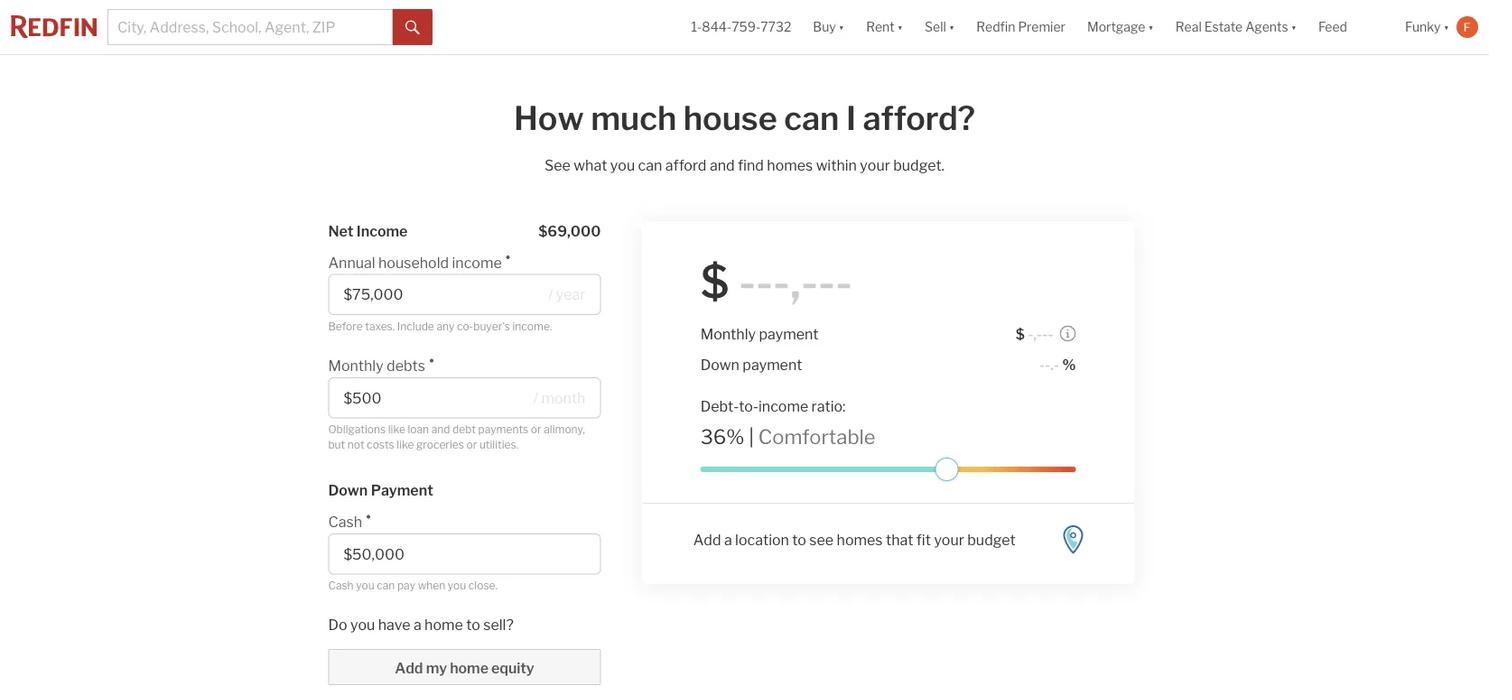 Task type: vqa. For each thing, say whether or not it's contained in the screenshot.
$ to the top
yes



Task type: describe. For each thing, give the bounding box(es) containing it.
down for down payment
[[328, 482, 368, 499]]

can for house
[[784, 98, 839, 138]]

not
[[347, 438, 364, 451]]

to-
[[739, 397, 758, 415]]

buyer's
[[473, 320, 510, 333]]

see
[[545, 156, 571, 174]]

location
[[735, 531, 789, 549]]

$ -,---
[[1016, 325, 1053, 342]]

rent
[[866, 19, 895, 35]]

sell?
[[483, 616, 514, 633]]

budget.
[[893, 156, 944, 174]]

debt
[[452, 423, 476, 436]]

that
[[886, 531, 913, 549]]

▾ for buy ▾
[[839, 19, 844, 35]]

$69,000
[[538, 222, 601, 240]]

1-
[[691, 19, 702, 35]]

Cash text field
[[344, 545, 586, 563]]

▾ for rent ▾
[[897, 19, 903, 35]]

payment
[[371, 482, 433, 499]]

rent ▾
[[866, 19, 903, 35]]

co-
[[457, 320, 473, 333]]

mortgage ▾ button
[[1076, 0, 1165, 54]]

payment for monthly payment
[[759, 325, 819, 342]]

real estate agents ▾
[[1176, 19, 1297, 35]]

--.- %
[[1039, 356, 1076, 373]]

0 vertical spatial homes
[[767, 156, 813, 174]]

monthly debts. required field. element
[[328, 348, 592, 377]]

cash for cash
[[328, 513, 362, 531]]

buy ▾ button
[[802, 0, 855, 54]]

equity
[[491, 659, 534, 677]]

buy
[[813, 19, 836, 35]]

month
[[541, 389, 586, 407]]

cash for cash you can pay when you close.
[[328, 579, 354, 592]]

mortgage ▾ button
[[1087, 0, 1154, 54]]

taxes.
[[365, 320, 395, 333]]

sell ▾ button
[[925, 0, 955, 54]]

cash you can pay when you close.
[[328, 579, 498, 592]]

any
[[437, 320, 455, 333]]

income for to-
[[758, 397, 808, 415]]

you left the pay
[[356, 579, 374, 592]]

feed
[[1318, 19, 1347, 35]]

annual household income
[[328, 254, 502, 271]]

you right 'when'
[[448, 579, 466, 592]]

loan
[[408, 423, 429, 436]]

0 vertical spatial like
[[388, 423, 405, 436]]

see what you can afford and find homes within your budget.
[[545, 156, 944, 174]]

rent ▾ button
[[855, 0, 914, 54]]

income.
[[512, 320, 552, 333]]

$ ---,---
[[700, 254, 852, 309]]

buy ▾ button
[[813, 0, 844, 54]]

1 horizontal spatial homes
[[837, 531, 883, 549]]

how
[[514, 98, 584, 138]]

rent ▾ button
[[866, 0, 903, 54]]

Annual household income text field
[[344, 286, 540, 303]]

net income
[[328, 222, 408, 240]]

close.
[[468, 579, 498, 592]]

fit
[[916, 531, 931, 549]]

what
[[574, 156, 607, 174]]

monthly for monthly payment
[[700, 325, 756, 342]]

obligations like loan and debt payments or alimony, but not costs like groceries or utilities.
[[328, 423, 585, 451]]

0 horizontal spatial ,-
[[790, 254, 818, 309]]

City, Address, School, Agent, ZIP search field
[[107, 9, 393, 45]]

▾ for funky ▾
[[1443, 19, 1449, 35]]

funky
[[1405, 19, 1441, 35]]

include
[[397, 320, 434, 333]]

down payment
[[328, 482, 433, 499]]

funky ▾
[[1405, 19, 1449, 35]]

real
[[1176, 19, 1202, 35]]

before
[[328, 320, 363, 333]]

before taxes. include any co-buyer's income.
[[328, 320, 552, 333]]

annual
[[328, 254, 375, 271]]

|
[[749, 425, 754, 449]]

/ month
[[533, 389, 586, 407]]

sell ▾
[[925, 19, 955, 35]]

much
[[591, 98, 677, 138]]

5 ▾ from the left
[[1291, 19, 1297, 35]]

income
[[356, 222, 408, 240]]

0 vertical spatial or
[[531, 423, 541, 436]]

0 horizontal spatial your
[[860, 156, 890, 174]]

afford
[[665, 156, 707, 174]]

36%
[[700, 425, 744, 449]]

agents
[[1245, 19, 1288, 35]]

you right what
[[610, 156, 635, 174]]

844-
[[702, 19, 732, 35]]

1-844-759-7732 link
[[691, 19, 791, 35]]

comfortable
[[758, 425, 876, 449]]

user photo image
[[1457, 16, 1478, 38]]

debt-to-income ratio:
[[700, 397, 846, 415]]

payments
[[478, 423, 528, 436]]

estate
[[1204, 19, 1243, 35]]

/ for / month
[[533, 389, 538, 407]]



Task type: locate. For each thing, give the bounding box(es) containing it.
alimony,
[[544, 423, 585, 436]]

0 vertical spatial and
[[710, 156, 735, 174]]

0 vertical spatial can
[[784, 98, 839, 138]]

-
[[739, 254, 756, 309], [756, 254, 773, 309], [773, 254, 790, 309], [818, 254, 835, 309], [835, 254, 852, 309], [1028, 325, 1033, 342], [1042, 325, 1048, 342], [1048, 325, 1053, 342], [1039, 356, 1045, 373], [1045, 356, 1050, 373]]

your right within
[[860, 156, 890, 174]]

0 horizontal spatial and
[[431, 423, 450, 436]]

$ for $ -,---
[[1016, 325, 1025, 342]]

1 horizontal spatial add
[[693, 531, 721, 549]]

4 ▾ from the left
[[1148, 19, 1154, 35]]

cash
[[328, 513, 362, 531], [328, 579, 354, 592]]

homes right the see
[[837, 531, 883, 549]]

1 vertical spatial income
[[758, 397, 808, 415]]

,- up monthly payment
[[790, 254, 818, 309]]

1 vertical spatial your
[[934, 531, 964, 549]]

can
[[784, 98, 839, 138], [638, 156, 662, 174], [377, 579, 395, 592]]

mortgage
[[1087, 19, 1145, 35]]

▾ for sell ▾
[[949, 19, 955, 35]]

home inside button
[[450, 659, 488, 677]]

1 horizontal spatial and
[[710, 156, 735, 174]]

can left afford
[[638, 156, 662, 174]]

0 horizontal spatial monthly
[[328, 357, 383, 375]]

i
[[846, 98, 856, 138]]

debt-
[[700, 397, 739, 415]]

1 vertical spatial down
[[328, 482, 368, 499]]

or left alimony,
[[531, 423, 541, 436]]

income for household
[[452, 254, 502, 271]]

annual household income. required field. element
[[328, 245, 592, 274]]

1 horizontal spatial monthly
[[700, 325, 756, 342]]

1 vertical spatial home
[[450, 659, 488, 677]]

cash down down payment
[[328, 513, 362, 531]]

1 ▾ from the left
[[839, 19, 844, 35]]

0 horizontal spatial income
[[452, 254, 502, 271]]

find
[[738, 156, 764, 174]]

when
[[418, 579, 445, 592]]

1 horizontal spatial ,-
[[1033, 325, 1042, 342]]

2 ▾ from the left
[[897, 19, 903, 35]]

add inside button
[[395, 659, 423, 677]]

1 vertical spatial cash
[[328, 579, 354, 592]]

payment down monthly payment
[[743, 356, 802, 373]]

0 horizontal spatial homes
[[767, 156, 813, 174]]

your right 'fit'
[[934, 531, 964, 549]]

%
[[1062, 356, 1076, 373]]

1 horizontal spatial down
[[700, 356, 739, 373]]

to left the see
[[792, 531, 806, 549]]

year
[[556, 286, 586, 303]]

0 horizontal spatial can
[[377, 579, 395, 592]]

down
[[700, 356, 739, 373], [328, 482, 368, 499]]

but
[[328, 438, 345, 451]]

income
[[452, 254, 502, 271], [758, 397, 808, 415]]

utilities.
[[479, 438, 519, 451]]

monthly for monthly debts
[[328, 357, 383, 375]]

.-
[[1050, 356, 1059, 373]]

to left sell?
[[466, 616, 480, 633]]

your
[[860, 156, 890, 174], [934, 531, 964, 549]]

and left find
[[710, 156, 735, 174]]

1 vertical spatial to
[[466, 616, 480, 633]]

▾ right rent
[[897, 19, 903, 35]]

1 vertical spatial add
[[395, 659, 423, 677]]

/ left year
[[548, 286, 553, 303]]

and up groceries on the left bottom
[[431, 423, 450, 436]]

1 horizontal spatial to
[[792, 531, 806, 549]]

▾ right agents
[[1291, 19, 1297, 35]]

1 vertical spatial and
[[431, 423, 450, 436]]

add left location
[[693, 531, 721, 549]]

house
[[683, 98, 777, 138]]

and
[[710, 156, 735, 174], [431, 423, 450, 436]]

payment for down payment
[[743, 356, 802, 373]]

mortgage ▾
[[1087, 19, 1154, 35]]

monthly payment
[[700, 325, 819, 342]]

payment
[[759, 325, 819, 342], [743, 356, 802, 373]]

afford?
[[863, 98, 975, 138]]

down for down payment
[[700, 356, 739, 373]]

buy ▾
[[813, 19, 844, 35]]

1 horizontal spatial your
[[934, 531, 964, 549]]

3 ▾ from the left
[[949, 19, 955, 35]]

home down 'when'
[[424, 616, 463, 633]]

can for you
[[638, 156, 662, 174]]

0 vertical spatial /
[[548, 286, 553, 303]]

/ for / year
[[548, 286, 553, 303]]

▾ for mortgage ▾
[[1148, 19, 1154, 35]]

/ left month
[[533, 389, 538, 407]]

0 vertical spatial a
[[724, 531, 732, 549]]

0 vertical spatial ,-
[[790, 254, 818, 309]]

or
[[531, 423, 541, 436], [466, 438, 477, 451]]

income up annual household income text field
[[452, 254, 502, 271]]

0 horizontal spatial down
[[328, 482, 368, 499]]

0 vertical spatial home
[[424, 616, 463, 633]]

premier
[[1018, 19, 1065, 35]]

0 vertical spatial $
[[700, 254, 729, 309]]

map push pin image
[[1063, 526, 1083, 554]]

cash. required field. element
[[328, 504, 592, 534]]

2 vertical spatial can
[[377, 579, 395, 592]]

how much house can i afford?
[[514, 98, 975, 138]]

1 horizontal spatial /
[[548, 286, 553, 303]]

home right my
[[450, 659, 488, 677]]

down payment
[[700, 356, 802, 373]]

/
[[548, 286, 553, 303], [533, 389, 538, 407]]

,-
[[790, 254, 818, 309], [1033, 325, 1042, 342]]

add for add my home equity
[[395, 659, 423, 677]]

a left location
[[724, 531, 732, 549]]

0 horizontal spatial $
[[700, 254, 729, 309]]

759-
[[732, 19, 761, 35]]

a
[[724, 531, 732, 549], [413, 616, 421, 633]]

add a location to see homes that fit your budget
[[693, 531, 1016, 549]]

home
[[424, 616, 463, 633], [450, 659, 488, 677]]

0 horizontal spatial a
[[413, 616, 421, 633]]

0 vertical spatial cash
[[328, 513, 362, 531]]

,- up --.- %
[[1033, 325, 1042, 342]]

see
[[809, 531, 834, 549]]

0 vertical spatial income
[[452, 254, 502, 271]]

sell
[[925, 19, 946, 35]]

monthly
[[700, 325, 756, 342], [328, 357, 383, 375]]

1 vertical spatial homes
[[837, 531, 883, 549]]

ratio:
[[811, 397, 846, 415]]

add for add a location to see homes that fit your budget
[[693, 531, 721, 549]]

have
[[378, 616, 410, 633]]

a right have
[[413, 616, 421, 633]]

can left i
[[784, 98, 839, 138]]

1 vertical spatial $
[[1016, 325, 1025, 342]]

payment up down payment
[[759, 325, 819, 342]]

1 horizontal spatial or
[[531, 423, 541, 436]]

1 horizontal spatial income
[[758, 397, 808, 415]]

36% | comfortable
[[700, 425, 876, 449]]

homes
[[767, 156, 813, 174], [837, 531, 883, 549]]

household
[[378, 254, 449, 271]]

0 horizontal spatial /
[[533, 389, 538, 407]]

0 vertical spatial your
[[860, 156, 890, 174]]

0 horizontal spatial or
[[466, 438, 477, 451]]

down up debt-
[[700, 356, 739, 373]]

1 vertical spatial or
[[466, 438, 477, 451]]

down down not at the bottom of the page
[[328, 482, 368, 499]]

▾ right 'sell'
[[949, 19, 955, 35]]

0 horizontal spatial to
[[466, 616, 480, 633]]

add my home equity
[[395, 659, 534, 677]]

1 vertical spatial a
[[413, 616, 421, 633]]

0 vertical spatial to
[[792, 531, 806, 549]]

1 vertical spatial payment
[[743, 356, 802, 373]]

monthly debts
[[328, 357, 425, 375]]

6 ▾ from the left
[[1443, 19, 1449, 35]]

monthly up down payment
[[700, 325, 756, 342]]

1 vertical spatial can
[[638, 156, 662, 174]]

net
[[328, 222, 353, 240]]

you right do
[[350, 616, 375, 633]]

0 vertical spatial payment
[[759, 325, 819, 342]]

Monthly debts text field
[[344, 389, 527, 407]]

costs
[[367, 438, 394, 451]]

like down loan
[[397, 438, 414, 451]]

homes right find
[[767, 156, 813, 174]]

$ for $ ---,---
[[700, 254, 729, 309]]

▾ right mortgage
[[1148, 19, 1154, 35]]

groceries
[[416, 438, 464, 451]]

1 horizontal spatial can
[[638, 156, 662, 174]]

obligations
[[328, 423, 386, 436]]

1 vertical spatial like
[[397, 438, 414, 451]]

monthly down before
[[328, 357, 383, 375]]

cash up do
[[328, 579, 354, 592]]

/ year
[[548, 286, 586, 303]]

▾ right buy
[[839, 19, 844, 35]]

sell ▾ button
[[914, 0, 966, 54]]

add my home equity button
[[328, 649, 601, 685]]

2 horizontal spatial can
[[784, 98, 839, 138]]

1 vertical spatial /
[[533, 389, 538, 407]]

▾ left user photo
[[1443, 19, 1449, 35]]

can left the pay
[[377, 579, 395, 592]]

7732
[[761, 19, 791, 35]]

0 horizontal spatial add
[[395, 659, 423, 677]]

within
[[816, 156, 857, 174]]

1 vertical spatial ,-
[[1033, 325, 1042, 342]]

income up 36% | comfortable
[[758, 397, 808, 415]]

real estate agents ▾ link
[[1176, 0, 1297, 54]]

0 vertical spatial monthly
[[700, 325, 756, 342]]

1 cash from the top
[[328, 513, 362, 531]]

my
[[426, 659, 447, 677]]

redfin
[[976, 19, 1015, 35]]

do you have a home to sell?
[[328, 616, 514, 633]]

and inside 'obligations like loan and debt payments or alimony, but not costs like groceries or utilities.'
[[431, 423, 450, 436]]

None range field
[[700, 458, 1076, 481]]

0 vertical spatial add
[[693, 531, 721, 549]]

0 vertical spatial down
[[700, 356, 739, 373]]

pay
[[397, 579, 415, 592]]

like left loan
[[388, 423, 405, 436]]

1 vertical spatial monthly
[[328, 357, 383, 375]]

to
[[792, 531, 806, 549], [466, 616, 480, 633]]

$
[[700, 254, 729, 309], [1016, 325, 1025, 342]]

add left my
[[395, 659, 423, 677]]

or down debt
[[466, 438, 477, 451]]

1 horizontal spatial $
[[1016, 325, 1025, 342]]

1 horizontal spatial a
[[724, 531, 732, 549]]

do
[[328, 616, 347, 633]]

submit search image
[[405, 21, 420, 35]]

2 cash from the top
[[328, 579, 354, 592]]



